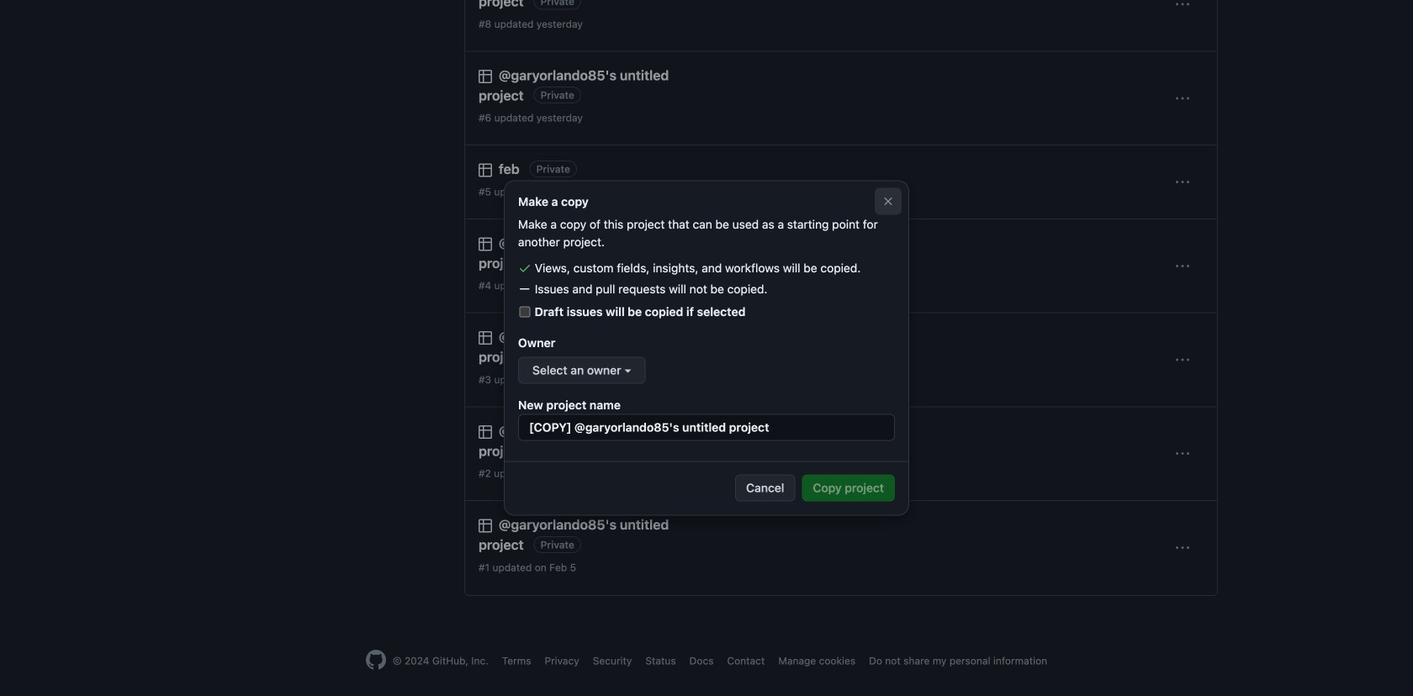 Task type: locate. For each thing, give the bounding box(es) containing it.
0 vertical spatial table image
[[479, 164, 492, 177]]

1 vertical spatial table image
[[479, 238, 492, 251]]

None checkbox
[[518, 307, 532, 318]]

1 table image from the top
[[479, 164, 492, 177]]

2 vertical spatial table image
[[479, 520, 492, 533]]

2 table image from the top
[[479, 426, 492, 439]]

1 vertical spatial kebab horizontal image
[[1177, 260, 1190, 273]]

kebab horizontal image
[[1177, 92, 1190, 105], [1177, 260, 1190, 273]]

0 vertical spatial table image
[[479, 70, 492, 83]]

table image
[[479, 164, 492, 177], [479, 238, 492, 251], [479, 332, 492, 345]]

3 table image from the top
[[479, 520, 492, 533]]

1 kebab horizontal image from the top
[[1177, 92, 1190, 105]]

0 vertical spatial kebab horizontal image
[[1177, 92, 1190, 105]]

table image
[[479, 70, 492, 83], [479, 426, 492, 439], [479, 520, 492, 533]]

kebab horizontal image
[[1177, 0, 1190, 11], [1177, 176, 1190, 189], [1177, 354, 1190, 367], [1177, 448, 1190, 461], [1177, 542, 1190, 555]]

1 vertical spatial table image
[[479, 426, 492, 439]]

2 kebab horizontal image from the top
[[1177, 260, 1190, 273]]

3 kebab horizontal image from the top
[[1177, 354, 1190, 367]]

2 vertical spatial table image
[[479, 332, 492, 345]]

3 table image from the top
[[479, 332, 492, 345]]

4 kebab horizontal image from the top
[[1177, 448, 1190, 461]]



Task type: describe. For each thing, give the bounding box(es) containing it.
green checkmark image
[[518, 262, 532, 275]]

1 table image from the top
[[479, 70, 492, 83]]

2 table image from the top
[[479, 238, 492, 251]]

2 kebab horizontal image from the top
[[1177, 176, 1190, 189]]

table image for third kebab horizontal image from the bottom
[[479, 332, 492, 345]]

1 kebab horizontal image from the top
[[1177, 0, 1190, 11]]

close image
[[882, 195, 896, 208]]

dash image
[[518, 283, 532, 296]]

Name field
[[518, 414, 896, 441]]

5 kebab horizontal image from the top
[[1177, 542, 1190, 555]]

table image for 4th kebab horizontal image from the bottom of the page
[[479, 164, 492, 177]]

homepage image
[[366, 650, 386, 671]]



Task type: vqa. For each thing, say whether or not it's contained in the screenshot.
Green checkmark icon
yes



